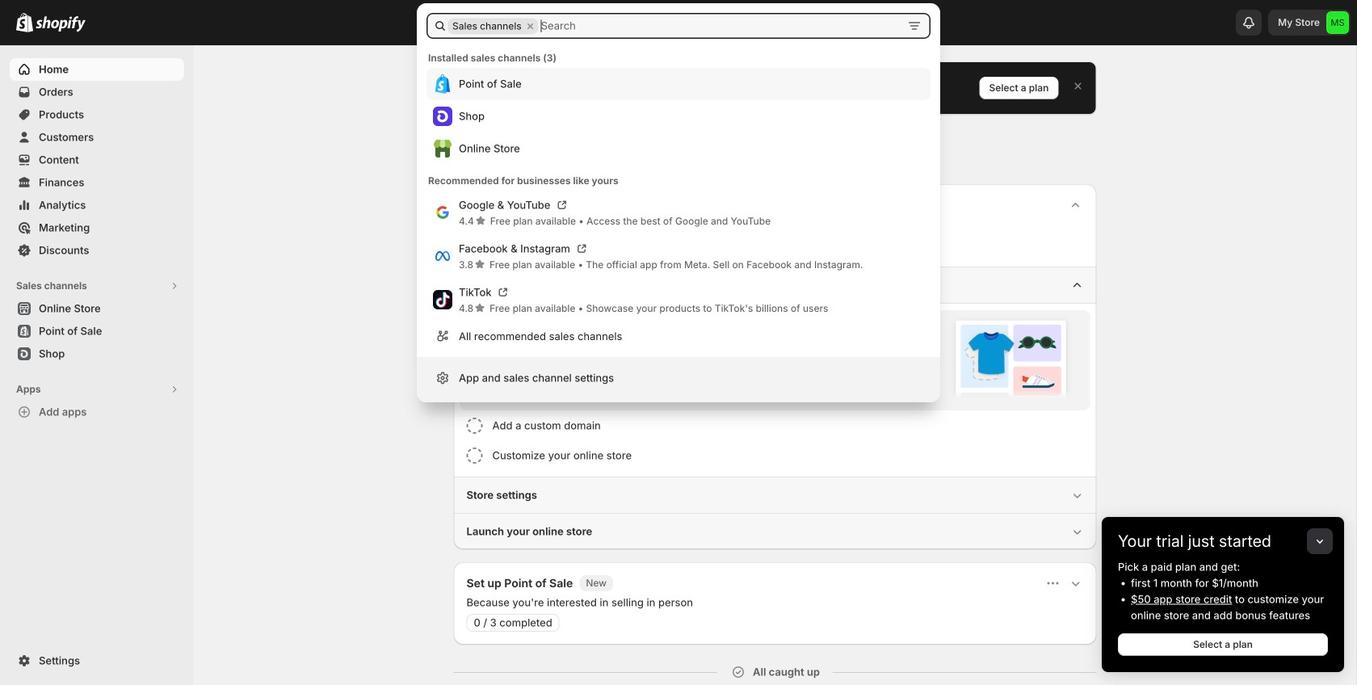 Task type: describe. For each thing, give the bounding box(es) containing it.
setup guide region
[[454, 184, 1097, 549]]

google & youtube image
[[433, 203, 452, 222]]

mark add your first product as done image
[[466, 317, 483, 333]]

tiktok image
[[433, 290, 452, 309]]

mark customize your online store as done image
[[466, 448, 483, 464]]

sell online group
[[454, 267, 1097, 477]]

guide categories group
[[454, 267, 1097, 549]]

facebook & instagram image
[[433, 246, 452, 266]]

shopify image
[[36, 16, 86, 32]]



Task type: locate. For each thing, give the bounding box(es) containing it.
results menu
[[427, 68, 931, 165], [427, 191, 931, 351]]

menu item
[[427, 68, 931, 100]]

1 results menu from the top
[[427, 68, 931, 165]]

add your first product group
[[460, 310, 1090, 410]]

2 results menu from the top
[[427, 191, 931, 351]]

mark add a custom domain as done image
[[466, 418, 483, 434]]

Search text field
[[539, 13, 900, 39]]

1 vertical spatial results menu
[[427, 191, 931, 351]]

0 vertical spatial results menu
[[427, 68, 931, 165]]



Task type: vqa. For each thing, say whether or not it's contained in the screenshot.
Mark Customize Your Online Store As Done image
yes



